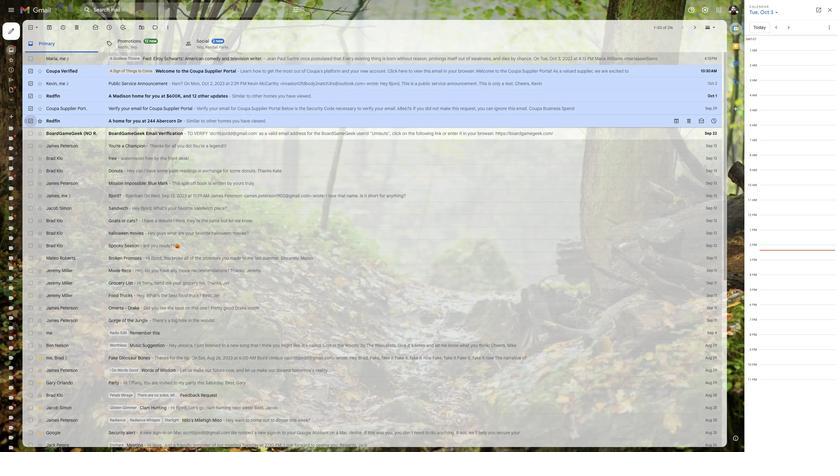 Task type: locate. For each thing, give the bounding box(es) containing it.
brad for halloween movies
[[46, 231, 56, 236]]

beat
[[175, 306, 184, 311]]

0 vertical spatial simon
[[59, 206, 72, 211]]

jack left peters
[[46, 443, 56, 449]]

sep for movie recs - hey, do you have any movie recommendations? thanks, jeremy
[[707, 269, 714, 273]]

labels image
[[152, 24, 159, 31]]

if
[[413, 106, 416, 112], [365, 431, 367, 436], [457, 431, 459, 436]]

row
[[22, 52, 723, 65], [22, 65, 723, 77], [22, 77, 723, 90], [22, 90, 723, 102], [22, 102, 723, 115], [22, 115, 723, 127], [22, 127, 723, 140], [22, 140, 723, 152], [22, 152, 723, 165], [22, 165, 723, 177], [22, 177, 723, 190], [22, 190, 723, 202], [22, 202, 723, 215], [22, 215, 723, 227], [22, 227, 723, 240], [22, 240, 723, 252], [22, 252, 723, 265], [22, 265, 723, 277], [22, 277, 723, 290], [22, 290, 723, 302], [22, 302, 723, 315], [22, 315, 723, 327], [22, 327, 723, 340], [22, 340, 723, 352], [22, 352, 723, 365], [22, 365, 723, 377], [22, 377, 723, 390], [22, 390, 723, 402], [22, 402, 723, 415], [22, 415, 723, 427], [22, 427, 723, 440], [22, 440, 723, 452]]

2 13 from the top
[[714, 156, 718, 161]]

sep 11 for jeremy
[[707, 269, 718, 273]]

a inside a sign of things to come welcome to the coupa supplier portal - learn how to get the most out of coupa's platform and your new account. click here to view this email in your browser. welcome to the coupa supplier portal! as a valued supplier, we are excited to
[[110, 69, 112, 73]]

3 sep 12 from the top
[[707, 231, 718, 236]]

0 horizontal spatial it,
[[406, 356, 409, 361]]

0 horizontal spatial similar
[[187, 118, 200, 124]]

a inside a godless throne fwd: elroy schwartz: american comedy and television writer. - jean paul sartre once postulated that every existing thing is born without reason, prolongs itself out of weakness, and dies by chance. on tue, oct 3, 2023 at 4:13 pm maria williams <mariaaawilliams
[[110, 56, 112, 61]]

28 row from the top
[[22, 390, 723, 402]]

hi left terry,
[[137, 281, 141, 286]]

4 29 from the top
[[714, 369, 718, 373]]

0 horizontal spatial halloween
[[109, 231, 129, 236]]

at left 2:00
[[260, 443, 264, 449]]

0 vertical spatial homes
[[264, 93, 277, 99]]

row containing jack peters
[[22, 440, 723, 452]]

a for a godless throne fwd: elroy schwartz: american comedy and television writer. - jean paul sartre once postulated that every existing thing is born without reason, prolongs itself out of weakness, and dies by chance. on tue, oct 3, 2023 at 4:13 pm maria williams <mariaaawilliams
[[110, 56, 112, 61]]

0 horizontal spatial you're
[[109, 143, 121, 149]]

do!
[[186, 143, 192, 149]]

a left listen
[[412, 343, 414, 349]]

browser. up the "announcement."
[[459, 68, 475, 74]]

promises
[[124, 256, 142, 261]]

let's
[[189, 406, 198, 411]]

cheers, right test.
[[516, 81, 531, 87]]

27 row from the top
[[22, 377, 723, 390]]

free
[[109, 156, 117, 161], [145, 156, 153, 161]]

4 13 from the top
[[714, 181, 718, 186]]

1 28 from the top
[[714, 394, 718, 398]]

0 horizontal spatial portal
[[181, 106, 193, 112]]

mark as read image
[[92, 24, 99, 31]]

1 horizontal spatial do
[[145, 268, 151, 274]]

0 vertical spatial think
[[176, 218, 185, 224]]

, for maria
[[57, 56, 58, 61]]

necessary
[[336, 106, 357, 112]]

2 horizontal spatial wrote:
[[367, 81, 379, 87]]

aug for 29th row from the top
[[706, 406, 713, 411]]

1 horizontal spatial jer
[[223, 281, 230, 286]]

don't
[[403, 431, 413, 436]]

1 vertical spatial jeremy miller
[[46, 281, 73, 286]]

james , me 2
[[46, 193, 71, 199]]

4 sep 13 from the top
[[707, 181, 718, 186]]

a for a sign of things to come welcome to the coupa supplier portal - learn how to get the most out of coupa's platform and your new account. click here to view this email in your browser. welcome to the coupa supplier portal! as a valued supplier, we are excited to
[[110, 69, 112, 73]]

2 jeremy miller from the top
[[46, 281, 73, 286]]

0 vertical spatial 1
[[654, 25, 656, 30]]

4 klo from the top
[[57, 231, 63, 236]]

spooky
[[109, 243, 123, 249]]

jacob simon for aug 28
[[46, 406, 72, 411]]

0 vertical spatial do
[[145, 268, 151, 274]]

1 row from the top
[[22, 52, 723, 65]]

the left the woods'
[[338, 343, 344, 349]]

you
[[164, 256, 171, 261], [144, 381, 151, 386]]

some left palm
[[157, 168, 168, 174]]

sep 29
[[706, 106, 718, 111]]

words inside i do words good words of wisdom - let us make our future now, and let us make our dreams tomorrow's reality.
[[117, 369, 128, 373]]

1 horizontal spatial out
[[294, 68, 301, 74]]

0 vertical spatial similar
[[232, 93, 246, 99]]

1 aug 28 from the top
[[706, 394, 718, 398]]

kevin , me 2
[[46, 81, 69, 86]]

email right valid
[[279, 131, 289, 136]]

3 sep 11 from the top
[[707, 281, 718, 286]]

now down think!
[[486, 356, 495, 361]]

sep for sandwich - hey bjord, what's your favorite sandwich place?
[[707, 206, 713, 211]]

28 for feedback request
[[714, 394, 718, 398]]

1 horizontal spatial cheers,
[[516, 81, 531, 87]]

this left week?
[[290, 418, 297, 424]]

i do words good words of wisdom - let us make our future now, and let us make our dreams tomorrow's reality.
[[110, 368, 329, 374]]

0 horizontal spatial homes
[[218, 118, 232, 124]]

aug for 3rd row from the bottom of the page
[[706, 419, 713, 423]]

miller for grocery list
[[62, 281, 73, 286]]

, for james
[[59, 193, 60, 199]]

let right listen
[[435, 343, 440, 349]]

not
[[433, 106, 439, 112]]

i inside i do words good words of wisdom - let us make our future now, and let us make our dreams tomorrow's reality.
[[110, 369, 111, 373]]

pm.
[[275, 443, 283, 449]]

james for 3rd row from the bottom of the page
[[46, 418, 59, 424]]

jacob simon for sep 12
[[46, 206, 72, 211]]

to left view
[[409, 68, 413, 74]]

2 simon from the top
[[59, 406, 72, 411]]

this
[[424, 68, 431, 74], [452, 106, 460, 112], [508, 106, 516, 112], [192, 306, 199, 311], [153, 331, 160, 336], [197, 381, 205, 386], [290, 418, 297, 424], [368, 431, 376, 436]]

security up "enchant" on the left bottom of the page
[[109, 431, 125, 436]]

1 horizontal spatial verify
[[197, 106, 208, 112]]

row containing kevin
[[22, 77, 723, 90]]

and right listen
[[427, 343, 434, 349]]

aug 28 for clam hunting
[[706, 406, 718, 411]]

1 horizontal spatial fake
[[395, 356, 404, 361]]

list
[[126, 281, 133, 286]]

- left jean
[[264, 56, 266, 62]]

- right cats?
[[139, 218, 141, 224]]

1 vertical spatial redfin
[[46, 118, 60, 124]]

0 horizontal spatial am
[[203, 193, 210, 199]]

1 vertical spatial can
[[136, 168, 143, 174]]

movies
[[130, 231, 144, 236]]

1 horizontal spatial security
[[307, 106, 323, 112]]

2023
[[563, 56, 573, 62], [215, 81, 225, 87], [177, 193, 187, 199], [223, 356, 233, 361]]

9 row from the top
[[22, 152, 723, 165]]

james for 11th row
[[46, 181, 59, 186]]

aug for row containing google
[[706, 431, 713, 436]]

bjord, down - are you ready?? at left
[[151, 256, 163, 261]]

2 google from the left
[[297, 431, 311, 436]]

2 vertical spatial miller
[[62, 293, 73, 299]]

0 vertical spatial hey,
[[135, 268, 144, 274]]

hole
[[179, 318, 187, 324]]

4 11 from the top
[[715, 294, 718, 298]]

1 horizontal spatial fake,
[[433, 356, 443, 361]]

coupa up a home for you at 244 abercorn dr - similar to other homes you have viewed. ‌ ‌ ‌ ‌ ‌ ‌ ‌ ‌ ‌ ‌ ‌ ‌ ‌ ‌ ‌ ‌ ‌ ‌ ‌ ‌ ‌ ‌ ‌ ‌ ‌ ‌ ‌ ‌ ‌ ‌ ‌ ‌ ‌ ‌ ‌ ‌ ‌ ‌ ‌ ‌ ‌ ‌ ‌ ‌ ‌ ‌ ‌ ‌ ‌ ‌ ‌ ‌ ‌ ‌ ‌ ‌ ‌ ‌ ‌ ‌ ‌ ‌ ‌ ‌ ‌ ‌ ‌ ‌ ‌ ‌ ‌ ‌ ‌ ‌ ‌ ‌ ‌ ‌ ‌ ‌ ‌
[[238, 106, 251, 112]]

sep 13 for donuts.
[[707, 169, 718, 173]]

1 welcome from the left
[[156, 68, 175, 74]]

5 sep 11 from the top
[[707, 306, 718, 311]]

a right as at the left of page
[[265, 131, 267, 136]]

snooze image
[[106, 24, 112, 31]]

1 free from the left
[[109, 156, 117, 161]]

out right the most
[[294, 68, 301, 74]]

3,
[[559, 56, 562, 62]]

1 horizontal spatial or
[[443, 131, 447, 136]]

the left promises on the left of page
[[195, 256, 202, 261]]

supplier down a madison home for you at $600k, and 12 other updates - similar to other homes you have viewed. ‌ ‌ ‌ ‌ ‌ ‌ ‌ ‌ ‌ ‌ ‌ ‌ ‌ ‌ ‌ ‌ ‌ ‌ ‌ ‌ ‌ ‌ ‌ ‌ ‌ ‌ ‌ ‌ ‌ ‌ ‌ ‌ ‌ ‌ ‌ ‌ ‌ ‌ ‌ ‌ ‌ ‌ ‌ ‌ ‌ ‌ ‌ ‌ ‌ ‌ ‌ ‌ ‌ ‌ ‌ ‌ ‌ ‌ ‌ ‌ ‌ ‌ ‌ ‌ ‌ ‌ ‌ ‌ ‌ ‌ ‌ ‌ ‌ ‌ ‌ ‌ ‌ ‌ ‌ ‌ ‌ on the left of the page
[[252, 106, 268, 112]]

public
[[419, 81, 431, 87]]

at
[[574, 56, 578, 62], [226, 81, 230, 87], [161, 93, 166, 99], [142, 118, 146, 124], [188, 193, 192, 199], [234, 356, 238, 361], [260, 443, 264, 449]]

kendall
[[206, 45, 218, 50]]

gary orlando
[[46, 381, 73, 386]]

simon down orlando
[[59, 406, 72, 411]]

6 james peterson from the top
[[46, 418, 78, 424]]

coupa up 244
[[149, 106, 163, 112]]

to up verify at the left top of the page
[[201, 118, 205, 124]]

donuts
[[109, 168, 123, 174]]

1 vertical spatial you
[[144, 381, 151, 386]]

3 13 from the top
[[714, 169, 718, 173]]

1 simon from the top
[[59, 206, 72, 211]]

2 horizontal spatial kevin
[[532, 81, 543, 87]]

1 redfin from the top
[[46, 93, 60, 99]]

1 horizontal spatial best,
[[225, 381, 236, 386]]

all up front
[[172, 143, 176, 149]]

0 horizontal spatial verify
[[109, 106, 120, 112]]

for right exchange
[[223, 168, 229, 174]]

the down 'dies'
[[501, 68, 507, 74]]

1 horizontal spatial us
[[251, 368, 256, 374]]

can left ignore
[[486, 106, 494, 112]]

hunting
[[216, 406, 231, 411]]

debate
[[158, 218, 172, 224]]

13 for donuts.
[[714, 169, 718, 173]]

3 11 from the top
[[715, 281, 718, 286]]

0 vertical spatial thanks
[[150, 143, 164, 149]]

0 horizontal spatial mac
[[174, 431, 182, 436]]

3 aug 28 from the top
[[706, 419, 718, 423]]

4 sep 11 from the top
[[707, 294, 718, 298]]

wrote: left love
[[313, 193, 325, 199]]

0 vertical spatial thanks,
[[231, 268, 246, 274]]

let
[[229, 218, 234, 224], [435, 343, 440, 349], [245, 368, 250, 374]]

0 horizontal spatial think
[[176, 218, 185, 224]]

0 horizontal spatial kevin
[[46, 81, 57, 86]]

thanks down email
[[150, 143, 164, 149]]

peterson
[[60, 143, 78, 149], [60, 181, 78, 186], [225, 193, 242, 199], [60, 306, 78, 311], [60, 318, 78, 324], [60, 368, 78, 374], [60, 418, 78, 424]]

this
[[402, 81, 410, 87], [479, 81, 487, 87], [172, 181, 180, 186]]

1 vertical spatial best,
[[225, 381, 236, 386]]

1 vertical spatial thanks,
[[207, 281, 222, 286]]

hey, for hey, what's the best food truck? best, jer
[[137, 293, 145, 299]]

3 fake from the left
[[444, 356, 453, 361]]

brad
[[46, 156, 56, 161], [46, 168, 56, 174], [46, 218, 56, 224], [46, 231, 56, 236], [46, 243, 56, 249], [55, 356, 64, 361], [46, 393, 56, 399]]

7 row from the top
[[22, 127, 723, 140]]

aug 29 for james peterson
[[706, 369, 718, 373]]

29 for peterson
[[714, 369, 718, 373]]

686676
[[398, 106, 412, 112]]

updates
[[211, 93, 228, 99]]

drake
[[128, 306, 140, 311], [235, 306, 247, 311]]

james for 11th row from the bottom
[[46, 318, 59, 324]]

12 new
[[145, 39, 157, 43]]

3 fake from the left
[[458, 356, 467, 361]]

2 row from the top
[[22, 65, 723, 77]]

as
[[554, 68, 559, 74]]

28 for clam hunting
[[714, 406, 718, 411]]

16 row from the top
[[22, 240, 723, 252]]

12 for hey guys what are your favorite halloween movies?
[[714, 231, 718, 236]]

out right itself on the top
[[459, 56, 465, 62]]

know left think!
[[449, 343, 459, 349]]

0 vertical spatial cheers,
[[516, 81, 531, 87]]

row containing coupa verified
[[22, 65, 723, 77]]

is right book
[[208, 181, 212, 186]]

oct
[[550, 56, 557, 62], [202, 81, 209, 87], [709, 81, 715, 86], [708, 94, 715, 98]]

28 for milo's milehigh miso
[[714, 419, 718, 423]]

dies
[[502, 56, 510, 62]]

of right 'gorge'
[[122, 318, 126, 324]]

1 vertical spatial 1
[[716, 94, 718, 98]]

25 row from the top
[[22, 352, 723, 365]]

1 sep 11 from the top
[[707, 256, 718, 261]]

6 sep 11 from the top
[[707, 319, 718, 323]]

by left yours
[[227, 181, 232, 186]]

boardgamegeek
[[46, 131, 82, 136], [109, 131, 145, 136], [322, 131, 356, 136]]

0 horizontal spatial home
[[113, 118, 125, 124]]

12 for i have a debate i think they're the same but let me know
[[714, 219, 718, 223]]

2 11 from the top
[[715, 269, 718, 273]]

simon down james , me 2
[[59, 206, 72, 211]]

0 horizontal spatial cheers,
[[491, 343, 507, 349]]

row containing mateo roberts
[[22, 252, 723, 265]]

1 horizontal spatial pm
[[588, 56, 594, 62]]

11:39
[[193, 193, 202, 199]]

this right ignore
[[508, 106, 516, 112]]

- right champion
[[147, 143, 149, 149]]

am right 11:39
[[203, 193, 210, 199]]

- left learn in the top of the page
[[237, 68, 240, 74]]

row containing coupa supplier port.
[[22, 102, 723, 115]]

it's
[[302, 343, 308, 349]]

that left every
[[334, 56, 342, 62]]

boardgamegeek for boardgamegeek email verification - to verify 'sicritbjordd@gmail.com' as a valid email address for the boardgamegeek userid "umlauts", click on the following link or enter it in your browser. https://boardgamegeek.com/
[[109, 131, 145, 136]]

thanks for 26,
[[155, 356, 169, 361]]

1 vertical spatial hey,
[[137, 293, 145, 299]]

0 horizontal spatial words
[[117, 369, 128, 373]]

donuts - hey can i have some palm readings in exchange for some donuts. thanks kate
[[109, 168, 282, 174]]

on right beat
[[185, 306, 190, 311]]

portal up 2:39
[[224, 68, 236, 74]]

wisdom
[[160, 368, 176, 374]]

1 horizontal spatial google
[[297, 431, 311, 436]]

on left the mon,
[[184, 81, 190, 87]]

2
[[213, 39, 215, 43], [67, 56, 69, 61], [716, 81, 718, 86], [67, 81, 69, 86], [69, 194, 71, 198], [65, 356, 67, 361]]

halloween down but
[[212, 231, 232, 236]]

2 inside maria , me 2
[[67, 56, 69, 61]]

- right omerta
[[125, 306, 127, 311]]

2 horizontal spatial if
[[457, 431, 459, 436]]

3 28 from the top
[[714, 419, 718, 423]]

thanks,
[[231, 268, 246, 274], [207, 281, 222, 286]]

viewed. up as at the left of page
[[251, 118, 266, 124]]

what's for bjord,
[[153, 206, 167, 211]]

1 horizontal spatial what
[[460, 343, 470, 349]]

a for a home for you at 244 abercorn dr - similar to other homes you have viewed. ‌ ‌ ‌ ‌ ‌ ‌ ‌ ‌ ‌ ‌ ‌ ‌ ‌ ‌ ‌ ‌ ‌ ‌ ‌ ‌ ‌ ‌ ‌ ‌ ‌ ‌ ‌ ‌ ‌ ‌ ‌ ‌ ‌ ‌ ‌ ‌ ‌ ‌ ‌ ‌ ‌ ‌ ‌ ‌ ‌ ‌ ‌ ‌ ‌ ‌ ‌ ‌ ‌ ‌ ‌ ‌ ‌ ‌ ‌ ‌ ‌ ‌ ‌ ‌ ‌ ‌ ‌ ‌ ‌ ‌ ‌ ‌ ‌ ‌ ‌ ‌ ‌ ‌ ‌ ‌ ‌
[[109, 118, 112, 124]]

1 vertical spatial am
[[250, 356, 256, 361]]

0 horizontal spatial our
[[205, 368, 212, 374]]

now down listen
[[424, 356, 432, 361]]

2 inside kevin , me 2
[[67, 81, 69, 86]]

3 miller from the top
[[62, 293, 73, 299]]

(no
[[84, 131, 92, 136]]

loosie
[[248, 306, 259, 311]]

jacob simon
[[46, 206, 72, 211], [46, 406, 72, 411]]

there are no soles, lef…
[[137, 394, 177, 398]]

klo for donuts - hey can i have some palm readings in exchange for some donuts. thanks kate
[[57, 168, 63, 174]]

things
[[126, 69, 137, 73]]

1 horizontal spatial let
[[245, 368, 250, 374]]

itself
[[448, 56, 458, 62]]

2 miller from the top
[[62, 281, 73, 286]]

words
[[142, 368, 154, 374], [117, 369, 128, 373]]

anything.
[[437, 431, 456, 436]]

toolbar inside row
[[671, 118, 721, 124]]

jack down device.
[[358, 443, 368, 449]]

season
[[124, 243, 139, 249]]

2 vertical spatial best,
[[255, 406, 265, 411]]

1 boardgamegeek from the left
[[46, 131, 82, 136]]

redfin for a madison home for you at $600k, and 12 other updates - similar to other homes you have viewed. ‌ ‌ ‌ ‌ ‌ ‌ ‌ ‌ ‌ ‌ ‌ ‌ ‌ ‌ ‌ ‌ ‌ ‌ ‌ ‌ ‌ ‌ ‌ ‌ ‌ ‌ ‌ ‌ ‌ ‌ ‌ ‌ ‌ ‌ ‌ ‌ ‌ ‌ ‌ ‌ ‌ ‌ ‌ ‌ ‌ ‌ ‌ ‌ ‌ ‌ ‌ ‌ ‌ ‌ ‌ ‌ ‌ ‌ ‌ ‌ ‌ ‌ ‌ ‌ ‌ ‌ ‌ ‌ ‌ ‌ ‌ ‌ ‌ ‌ ‌ ‌ ‌ ‌ ‌ ‌ ‌
[[46, 93, 60, 99]]

more image
[[165, 24, 171, 31]]

james
[[46, 143, 59, 149], [46, 181, 59, 186], [46, 193, 59, 199], [211, 193, 224, 199], [46, 306, 59, 311], [46, 318, 59, 324], [46, 368, 59, 374], [46, 418, 59, 424]]

redfin for a home for you at 244 abercorn dr - similar to other homes you have viewed. ‌ ‌ ‌ ‌ ‌ ‌ ‌ ‌ ‌ ‌ ‌ ‌ ‌ ‌ ‌ ‌ ‌ ‌ ‌ ‌ ‌ ‌ ‌ ‌ ‌ ‌ ‌ ‌ ‌ ‌ ‌ ‌ ‌ ‌ ‌ ‌ ‌ ‌ ‌ ‌ ‌ ‌ ‌ ‌ ‌ ‌ ‌ ‌ ‌ ‌ ‌ ‌ ‌ ‌ ‌ ‌ ‌ ‌ ‌ ‌ ‌ ‌ ‌ ‌ ‌ ‌ ‌ ‌ ‌ ‌ ‌ ‌ ‌ ‌ ‌ ‌ ‌ ‌ ‌ ‌ ‌
[[46, 118, 60, 124]]

last
[[255, 256, 262, 261]]

0 horizontal spatial thanks,
[[207, 281, 222, 286]]

can
[[486, 106, 494, 112], [136, 168, 143, 174]]

blue
[[148, 181, 157, 186]]

2 horizontal spatial boardgamegeek
[[322, 131, 356, 136]]

brad klo for halloween movies - hey guys what are your favorite halloween movies?
[[46, 231, 63, 236]]

of inside a sign of things to come welcome to the coupa supplier portal - learn how to get the most out of coupa's platform and your new account. click here to view this email in your browser. welcome to the coupa supplier portal! as a valued supplier, we are excited to
[[122, 69, 125, 73]]

1 horizontal spatial the
[[495, 356, 503, 361]]

3 sep 13 from the top
[[707, 169, 718, 173]]

0 vertical spatial jacob simon
[[46, 206, 72, 211]]

spin
[[181, 181, 190, 186]]

2 for james
[[69, 194, 71, 198]]

13,
[[171, 193, 176, 199]]

move to image
[[139, 24, 145, 31]]

11 row from the top
[[22, 177, 723, 190]]

1 horizontal spatial can
[[486, 106, 494, 112]]

new
[[149, 39, 157, 43], [216, 39, 223, 43], [361, 68, 369, 74], [231, 343, 239, 349], [144, 431, 152, 436], [258, 431, 266, 436]]

similar down 2:39
[[232, 93, 246, 99]]

2 horizontal spatial make
[[441, 106, 451, 112]]

best
[[169, 293, 178, 299]]

0 horizontal spatial fake
[[109, 356, 118, 361]]

row containing google
[[22, 427, 723, 440]]

1 horizontal spatial it,
[[468, 356, 472, 361]]

i right debate
[[173, 218, 175, 224]]

help
[[479, 431, 488, 436]]

redfin down coupa supplier port.
[[46, 118, 60, 124]]

0 horizontal spatial mateo
[[46, 256, 59, 261]]

0 vertical spatial that
[[334, 56, 342, 62]]

hi for meeting
[[147, 443, 151, 449]]

this left was
[[368, 431, 376, 436]]

mon,
[[191, 81, 201, 87]]

let down 6:00
[[245, 368, 250, 374]]

main content
[[22, 20, 728, 453]]

coupa supplier port.
[[46, 106, 87, 112]]

the left best
[[161, 293, 168, 299]]

1 horizontal spatial welcome
[[476, 68, 495, 74]]

sep for free - watermelon free by the front desk!
[[707, 156, 713, 161]]

request
[[201, 393, 217, 399]]

coupa up test.
[[508, 68, 522, 74]]

of
[[664, 25, 667, 30], [466, 56, 471, 62], [302, 68, 306, 74], [122, 69, 125, 73], [190, 256, 194, 261], [122, 318, 126, 324], [523, 356, 527, 361], [155, 368, 159, 374], [212, 443, 216, 449]]

noticed
[[238, 431, 253, 436]]

0 horizontal spatial free
[[109, 156, 117, 161]]

worthless music suggestion - hey jessica, i just listened to a new song that i think you might like. it's called 'lost in the woods' by the revivalists. give it a listen and let me know what you think! cheers, mike
[[110, 343, 517, 349]]

side panel section
[[728, 20, 745, 448]]

i up bjord
[[260, 343, 261, 349]]

1 horizontal spatial think
[[262, 343, 272, 349]]

mac left device.
[[340, 431, 348, 436]]

aug 29 for ben nelson
[[706, 344, 718, 348]]

aug for 8th row from the bottom
[[706, 356, 713, 361]]

2 jack from the left
[[358, 443, 368, 449]]

3 row from the top
[[22, 77, 723, 90]]

20 row from the top
[[22, 290, 723, 302]]

archive image
[[46, 24, 52, 31]]

look
[[284, 443, 294, 449]]

send
[[154, 281, 164, 286]]

james for 8th row from the top
[[46, 143, 59, 149]]

valid
[[268, 131, 278, 136]]

tab list containing promotions
[[22, 35, 728, 52]]

verify up verify at the left top of the page
[[197, 106, 208, 112]]

17 row from the top
[[22, 252, 723, 265]]

a right as
[[560, 68, 562, 74]]

1 jeremy miller from the top
[[46, 268, 73, 274]]

5 29 from the top
[[714, 381, 718, 386]]

best,
[[203, 293, 213, 299], [225, 381, 236, 386], [255, 406, 265, 411]]

11
[[715, 256, 718, 261], [715, 269, 718, 273], [715, 281, 718, 286], [715, 294, 718, 298], [715, 306, 718, 311], [715, 319, 718, 323]]

wed,
[[151, 193, 161, 199]]

halloween
[[109, 231, 129, 236], [212, 231, 232, 236]]

klo for free - watermelon free by the front desk!
[[57, 156, 63, 161]]

google down week?
[[297, 431, 311, 436]]

pm right 4:13
[[588, 56, 594, 62]]

sep 11 for woods!
[[707, 319, 718, 323]]

james peterson for you're a champion
[[46, 143, 78, 149]]

2 sep 12 from the top
[[707, 219, 718, 223]]

sep 11 for you
[[707, 256, 718, 261]]

1 now from the left
[[424, 356, 432, 361]]

jacob simon down gary orlando at the left bottom of the page
[[46, 406, 72, 411]]

1 vertical spatial or
[[122, 218, 126, 224]]

2 verify from the left
[[197, 106, 208, 112]]

sep 13 for truly.
[[707, 181, 718, 186]]

redfin down kevin , me 2
[[46, 93, 60, 99]]

1 horizontal spatial sign-
[[267, 431, 278, 436]]

hey left the "brad," at the left of the page
[[350, 356, 358, 361]]

are left no
[[148, 394, 154, 398]]

and left 'dies'
[[493, 56, 501, 62]]

None checkbox
[[27, 24, 34, 31], [27, 81, 34, 87], [27, 118, 34, 124], [27, 143, 34, 149], [27, 218, 34, 224], [27, 243, 34, 249], [27, 305, 34, 312], [27, 318, 34, 324], [27, 330, 34, 337], [27, 343, 34, 349], [27, 368, 34, 374], [27, 393, 34, 399], [27, 405, 34, 412], [27, 430, 34, 437], [27, 443, 34, 449], [27, 24, 34, 31], [27, 81, 34, 87], [27, 118, 34, 124], [27, 143, 34, 149], [27, 218, 34, 224], [27, 243, 34, 249], [27, 305, 34, 312], [27, 318, 34, 324], [27, 330, 34, 337], [27, 343, 34, 349], [27, 368, 34, 374], [27, 393, 34, 399], [27, 405, 34, 412], [27, 430, 34, 437], [27, 443, 34, 449]]

1 radiance from the left
[[110, 419, 126, 423]]

None search field
[[80, 2, 305, 17]]

i down free - watermelon free by the front desk!
[[144, 168, 145, 174]]

2 inside me , brad 2
[[65, 356, 67, 361]]

0 horizontal spatial jack
[[46, 443, 56, 449]]

words left good at the left of the page
[[117, 369, 128, 373]]

hi for list
[[137, 281, 141, 286]]

1 miller from the top
[[62, 268, 73, 274]]

- right 'updates'
[[229, 93, 231, 99]]

and right $600k,
[[183, 93, 191, 99]]

1 vertical spatial miller
[[62, 281, 73, 286]]

2 inside james , me 2
[[69, 194, 71, 198]]

and
[[222, 56, 230, 62], [493, 56, 501, 62], [342, 68, 350, 74], [183, 93, 191, 99], [427, 343, 434, 349], [237, 368, 244, 374]]

1 horizontal spatial mac
[[340, 431, 348, 436]]

1 horizontal spatial browser.
[[478, 131, 495, 136]]

3 klo from the top
[[57, 218, 63, 224]]

0 horizontal spatial google
[[46, 431, 61, 436]]

jack peters
[[46, 443, 69, 449]]

12 for are you ready??
[[714, 244, 718, 248]]

30 row from the top
[[22, 415, 723, 427]]

aug 29 for gary orlando
[[706, 381, 718, 386]]

sep for bjord? - bjørdsøn on wed, sep 13, 2023 at 11:39 am james peterson <james.peterson1902@gmail.com> wrote: i love that name. is it short for anything?
[[707, 194, 713, 198]]

2 james peterson from the top
[[46, 181, 78, 186]]

james peterson for mission impossible: blue mark
[[46, 181, 78, 186]]

miller for movie recs
[[62, 268, 73, 274]]

short
[[368, 193, 379, 199]]

0 horizontal spatial drake
[[128, 306, 140, 311]]

6 brad klo from the top
[[46, 393, 63, 399]]

3 brad klo from the top
[[46, 218, 63, 224]]

sep for omerta - drake - did you like the beat on this one? pretty good drake loosie
[[707, 306, 714, 311]]

navigation
[[0, 20, 75, 453]]

a left legend!!!
[[206, 143, 209, 149]]

2 halloween from the left
[[212, 231, 232, 236]]

1 horizontal spatial some
[[230, 168, 241, 174]]

4 aug 29 from the top
[[706, 381, 718, 386]]

primary tab
[[22, 35, 101, 52]]

0 horizontal spatial the
[[367, 343, 374, 349]]

11 for jeremy
[[715, 269, 718, 273]]

you right "request,"
[[478, 106, 485, 112]]

1 horizontal spatial all
[[184, 256, 189, 261]]

some up yours
[[230, 168, 241, 174]]

favorite up goats or cats? - i have a debate i think they're the same but let me know
[[178, 206, 193, 211]]

2 it, from the left
[[468, 356, 472, 361]]

- are you ready??
[[139, 243, 175, 249]]

brad for goats or cats?
[[46, 218, 56, 224]]

sep 12 for halloween movies - hey guys what are your favorite halloween movies?
[[707, 231, 718, 236]]

toggle split pane mode image
[[705, 24, 711, 31]]

sep 4
[[708, 331, 718, 336]]

3 boardgamegeek from the left
[[322, 131, 356, 136]]

toolbar
[[671, 118, 721, 124]]

1 vertical spatial security
[[109, 431, 125, 436]]

hey, up did
[[137, 293, 145, 299]]

0 vertical spatial jeremy miller
[[46, 268, 73, 274]]

1 horizontal spatial maria
[[595, 56, 607, 62]]

this down here
[[402, 81, 410, 87]]

1 vertical spatial do
[[112, 369, 117, 373]]

brad klo for donuts - hey can i have some palm readings in exchange for some donuts. thanks kate
[[46, 168, 63, 174]]

your up look
[[287, 431, 296, 436]]

public service announcement - nani? on mon, oct 2, 2023 at 2:39 pm kevin mccarthy <invasion0fdbody2natch3rs@outlook.com> wrote: hey bjord, this is a public service announcement. this is only a test. cheers, kevin
[[109, 81, 543, 87]]

simon for aug 28
[[59, 406, 72, 411]]

what's down the wed,
[[153, 206, 167, 211]]

6 11 from the top
[[715, 319, 718, 323]]

2 horizontal spatial out
[[459, 56, 465, 62]]

1 horizontal spatial favorite
[[195, 231, 211, 236]]

sep
[[706, 106, 713, 111], [705, 131, 712, 136], [707, 144, 713, 148], [707, 156, 713, 161], [707, 169, 713, 173], [707, 181, 713, 186], [162, 193, 170, 199], [707, 194, 713, 198], [707, 206, 713, 211], [707, 219, 713, 223], [707, 231, 713, 236], [707, 244, 713, 248], [707, 256, 714, 261], [707, 269, 714, 273], [707, 281, 714, 286], [707, 294, 714, 298], [707, 306, 714, 311], [707, 319, 714, 323], [708, 331, 715, 336]]

mac down starlight
[[174, 431, 182, 436]]

madison
[[113, 93, 131, 99]]

spooky season
[[109, 243, 139, 249]]

aug 28 for feedback request
[[706, 394, 718, 398]]

5 row from the top
[[22, 102, 723, 115]]

food
[[179, 293, 188, 299]]

search mail image
[[82, 4, 93, 16]]

0 horizontal spatial radiance
[[110, 419, 126, 423]]

the up the "brad," at the left of the page
[[367, 343, 374, 349]]

1 vertical spatial simon
[[59, 406, 72, 411]]

you left made
[[222, 256, 229, 261]]

just
[[197, 343, 204, 349]]

None checkbox
[[27, 56, 34, 62], [27, 68, 34, 74], [27, 93, 34, 99], [27, 106, 34, 112], [27, 131, 34, 137], [27, 156, 34, 162], [27, 168, 34, 174], [27, 181, 34, 187], [27, 193, 34, 199], [27, 206, 34, 212], [27, 230, 34, 237], [27, 255, 34, 262], [27, 268, 34, 274], [27, 280, 34, 287], [27, 293, 34, 299], [27, 355, 34, 362], [27, 380, 34, 387], [27, 418, 34, 424], [27, 56, 34, 62], [27, 68, 34, 74], [27, 93, 34, 99], [27, 106, 34, 112], [27, 131, 34, 137], [27, 156, 34, 162], [27, 168, 34, 174], [27, 181, 34, 187], [27, 193, 34, 199], [27, 206, 34, 212], [27, 230, 34, 237], [27, 255, 34, 262], [27, 268, 34, 274], [27, 280, 34, 287], [27, 293, 34, 299], [27, 355, 34, 362], [27, 380, 34, 387], [27, 418, 34, 424]]

tab list
[[728, 20, 745, 430], [22, 35, 728, 52]]

sep 12 for sandwich - hey bjord, what's your favorite sandwich place?
[[707, 206, 718, 211]]

2 redfin from the top
[[46, 118, 60, 124]]



Task type: vqa. For each thing, say whether or not it's contained in the screenshot.


Task type: describe. For each thing, give the bounding box(es) containing it.
0 vertical spatial what
[[167, 231, 177, 236]]

2 some from the left
[[230, 168, 241, 174]]

have up 'sicritbjordd@gmail.com'
[[241, 118, 250, 124]]

row containing james
[[22, 190, 723, 202]]

1 horizontal spatial homes
[[264, 93, 277, 99]]

the left front
[[160, 156, 167, 161]]

miller for food trucks
[[62, 293, 73, 299]]

11 for woods!
[[715, 319, 718, 323]]

sep for donuts - hey can i have some palm readings in exchange for some donuts. thanks kate
[[707, 169, 713, 173]]

to right want
[[246, 418, 250, 424]]

1 horizontal spatial kevin
[[248, 81, 259, 87]]

champion
[[125, 143, 146, 149]]

hey left want
[[226, 418, 234, 424]]

enchant
[[110, 444, 124, 448]]

2 aug 29 from the top
[[706, 356, 718, 361]]

6 row from the top
[[22, 115, 723, 127]]

invited
[[159, 381, 173, 386]]

to left seeing
[[311, 443, 315, 449]]

- right mark
[[169, 181, 171, 186]]

feedback request
[[180, 393, 217, 399]]

aug 28 for milo's milehigh miso
[[706, 419, 718, 423]]

0 vertical spatial security
[[307, 106, 323, 112]]

you left like
[[152, 306, 159, 311]]

0 horizontal spatial favorite
[[178, 206, 193, 211]]

29 for orlando
[[714, 381, 718, 386]]

the right below
[[299, 106, 306, 112]]

oct up the "sep 29" on the right top of the page
[[708, 94, 715, 98]]

the right get
[[275, 68, 282, 74]]

jacob for aug 28
[[46, 406, 58, 411]]

to right made
[[243, 256, 247, 261]]

brad for free
[[46, 156, 56, 161]]

2 free from the left
[[145, 156, 153, 161]]

verified
[[61, 68, 78, 74]]

delete image
[[74, 24, 80, 31]]

this right view
[[424, 68, 431, 74]]

service
[[432, 81, 446, 87]]

radio edit remember this
[[110, 331, 160, 336]]

yelp, kendall parks
[[197, 45, 229, 50]]

supplier left port.
[[60, 106, 77, 112]]

at left $600k,
[[161, 93, 166, 99]]

yours
[[233, 181, 244, 186]]

aug for fifth row from the bottom
[[706, 394, 713, 398]]

18 row from the top
[[22, 265, 723, 277]]

19 row from the top
[[22, 277, 723, 290]]

are left invited
[[152, 381, 158, 386]]

reality.
[[316, 368, 329, 374]]

2 drake from the left
[[235, 306, 247, 311]]

4 aug 28 from the top
[[706, 431, 718, 436]]

your right verify
[[375, 106, 384, 112]]

a for a madison home for you at $600k, and 12 other updates - similar to other homes you have viewed. ‌ ‌ ‌ ‌ ‌ ‌ ‌ ‌ ‌ ‌ ‌ ‌ ‌ ‌ ‌ ‌ ‌ ‌ ‌ ‌ ‌ ‌ ‌ ‌ ‌ ‌ ‌ ‌ ‌ ‌ ‌ ‌ ‌ ‌ ‌ ‌ ‌ ‌ ‌ ‌ ‌ ‌ ‌ ‌ ‌ ‌ ‌ ‌ ‌ ‌ ‌ ‌ ‌ ‌ ‌ ‌ ‌ ‌ ‌ ‌ ‌ ‌ ‌ ‌ ‌ ‌ ‌ ‌ ‌ ‌ ‌ ‌ ‌ ‌ ‌ ‌ ‌ ‌ ‌ ‌ ‌
[[109, 93, 112, 99]]

on left "tue,"
[[534, 56, 540, 62]]

sep 11 for jer
[[707, 281, 718, 286]]

the left following
[[409, 131, 415, 136]]

2 vertical spatial let
[[245, 368, 250, 374]]

- right alert
[[137, 431, 139, 436]]

hey, for hey, do you have any movie recommendations? thanks, jeremy
[[135, 268, 144, 274]]

any
[[171, 268, 178, 274]]

dinosaur
[[119, 356, 137, 361]]

thanks, for jeremy
[[231, 268, 246, 274]]

and down parks
[[222, 56, 230, 62]]

brad klo for goats or cats? - i have a debate i think they're the same but let me know
[[46, 218, 63, 224]]

1 vertical spatial let
[[435, 343, 440, 349]]

bjord?
[[109, 193, 121, 199]]

10 row from the top
[[22, 165, 723, 177]]

platform
[[324, 68, 341, 74]]

advanced search options image
[[290, 3, 302, 16]]

hunting
[[151, 406, 167, 411]]

but
[[221, 218, 228, 224]]

security alert - a new sign-in on mac sicritbjordd@gmail.com we noticed a new sign-in to your google account on a mac device. if this was you, you don't need to do anything. if not, we'll help you secure your
[[109, 431, 520, 436]]

love
[[329, 193, 337, 199]]

mark
[[158, 181, 168, 186]]

gmail image
[[20, 4, 54, 16]]

1 horizontal spatial know
[[449, 343, 459, 349]]

11 for jer
[[715, 281, 718, 286]]

new down the labels image
[[149, 39, 157, 43]]

1 sep 13 from the top
[[707, 144, 718, 148]]

on left the wed,
[[144, 193, 150, 199]]

2 horizontal spatial this
[[479, 81, 487, 87]]

legend!!!
[[210, 143, 227, 149]]

jeremy for food trucks - hey, what's the best food truck? best, jer
[[46, 293, 61, 299]]

<sicritbjordd@gmail.com>
[[284, 356, 335, 361]]

boardgamegeek for boardgamegeek (no r.
[[46, 131, 82, 136]]

reminder
[[193, 443, 211, 449]]

2023 right '3,'
[[563, 56, 573, 62]]

sep for food trucks - hey, what's the best food truck? best, jer
[[707, 294, 714, 298]]

, for me
[[52, 356, 53, 361]]

gorge
[[109, 318, 121, 324]]

1 it, from the left
[[406, 356, 409, 361]]

klo for halloween movies - hey guys what are your favorite halloween movies?
[[57, 231, 63, 236]]

2 you're from the left
[[193, 143, 205, 149]]

your down "they're"
[[186, 231, 194, 236]]

regards,
[[340, 443, 357, 449]]

0 horizontal spatial can
[[136, 168, 143, 174]]

kate
[[273, 168, 282, 174]]

0 horizontal spatial know
[[242, 218, 253, 224]]

the left tip.
[[177, 356, 183, 361]]

in up just
[[163, 431, 167, 436]]

1 fake from the left
[[382, 356, 390, 361]]

11 for you
[[715, 256, 718, 261]]

thing
[[372, 56, 382, 62]]

that for love
[[338, 193, 346, 199]]

0 horizontal spatial best,
[[203, 293, 213, 299]]

4 fake from the left
[[473, 356, 481, 361]]

4 row from the top
[[22, 90, 723, 102]]

0 horizontal spatial maria
[[46, 56, 57, 61]]

my
[[179, 381, 185, 386]]

for up a home for you at 244 abercorn dr - similar to other homes you have viewed. ‌ ‌ ‌ ‌ ‌ ‌ ‌ ‌ ‌ ‌ ‌ ‌ ‌ ‌ ‌ ‌ ‌ ‌ ‌ ‌ ‌ ‌ ‌ ‌ ‌ ‌ ‌ ‌ ‌ ‌ ‌ ‌ ‌ ‌ ‌ ‌ ‌ ‌ ‌ ‌ ‌ ‌ ‌ ‌ ‌ ‌ ‌ ‌ ‌ ‌ ‌ ‌ ‌ ‌ ‌ ‌ ‌ ‌ ‌ ‌ ‌ ‌ ‌ ‌ ‌ ‌ ‌ ‌ ‌ ‌ ‌ ‌ ‌ ‌ ‌ ‌ ‌ ‌ ‌ ‌ ‌
[[231, 106, 237, 112]]

food trucks - hey, what's the best food truck? best, jer
[[109, 293, 220, 299]]

ben
[[46, 343, 54, 349]]

james peterson for gorge of the jungle
[[46, 318, 78, 324]]

2 sign- from the left
[[267, 431, 278, 436]]

14 row from the top
[[22, 215, 723, 227]]

the left woods!
[[193, 318, 200, 324]]

1 some from the left
[[157, 168, 168, 174]]

list.
[[199, 281, 206, 286]]

1 mateo from the left
[[46, 256, 59, 261]]

jean
[[267, 56, 276, 62]]

0 vertical spatial you
[[164, 256, 171, 261]]

21 row from the top
[[22, 302, 723, 315]]

are right season
[[143, 243, 150, 249]]

1 13 from the top
[[714, 144, 718, 148]]

your down 'updates'
[[209, 106, 218, 112]]

roberts
[[60, 256, 76, 261]]

29 for nelson
[[714, 344, 718, 348]]

4 sep 12 from the top
[[707, 244, 718, 248]]

13 for <james.peterson1902@gmail.com>
[[714, 194, 718, 198]]

29 row from the top
[[22, 402, 723, 415]]

now,
[[226, 368, 235, 374]]

coupa left business
[[530, 106, 543, 112]]

your down itself on the top
[[449, 68, 457, 74]]

- right trucks
[[134, 293, 136, 299]]

report spam image
[[60, 24, 66, 31]]

you left 244
[[133, 118, 141, 124]]

1 jack from the left
[[46, 443, 56, 449]]

coupa down kevin , me 2
[[46, 106, 59, 112]]

get
[[268, 68, 274, 74]]

born
[[387, 56, 396, 62]]

sep for halloween movies - hey guys what are your favorite halloween movies?
[[707, 231, 713, 236]]

1 horizontal spatial this
[[402, 81, 410, 87]]

business
[[544, 106, 561, 112]]

once
[[300, 56, 310, 62]]

2023 right 2,
[[215, 81, 225, 87]]

settings image
[[702, 6, 710, 14]]

sep for broken promises - hi bjord, you broke all of the promises you made to me last summer. sincerely, mateo
[[707, 256, 714, 261]]

2 vertical spatial that
[[251, 343, 259, 349]]

1 halloween from the left
[[109, 231, 129, 236]]

2 sep 13 from the top
[[707, 156, 718, 161]]

milo's milehigh miso - hey want to come out to dinner this week?
[[182, 418, 311, 424]]

to inside a sign of things to come welcome to the coupa supplier portal - learn how to get the most out of coupa's platform and your new account. click here to view this email in your browser. welcome to the coupa supplier portal! as a valued supplier, we are excited to
[[138, 69, 142, 73]]

2 for me
[[65, 356, 67, 361]]

by right 'dies'
[[511, 56, 516, 62]]

your down the any
[[173, 281, 182, 286]]

8 row from the top
[[22, 140, 723, 152]]

jeremy miller for movie recs
[[46, 268, 73, 274]]

add to tasks image
[[120, 24, 126, 31]]

soles,
[[160, 394, 170, 398]]

have up below
[[287, 93, 296, 99]]

older image
[[693, 24, 699, 31]]

other down mccarthy on the left top of page
[[252, 93, 263, 99]]

of right 50
[[664, 25, 667, 30]]

1 fake from the left
[[109, 356, 118, 361]]

james for 12th row from the bottom
[[46, 306, 59, 311]]

2 fake from the left
[[395, 356, 404, 361]]

friendly
[[177, 443, 192, 449]]

1 vertical spatial the
[[495, 356, 503, 361]]

1 horizontal spatial if
[[413, 106, 416, 112]]

hi left tiffany,
[[123, 381, 128, 386]]

23 row from the top
[[22, 327, 723, 340]]

🎃 image
[[175, 244, 180, 249]]

maria , me 2
[[46, 56, 69, 61]]

woods'
[[345, 343, 360, 349]]

2 fake, from the left
[[433, 356, 443, 361]]

might
[[281, 343, 292, 349]]

every
[[343, 56, 354, 62]]

0 vertical spatial viewed.
[[297, 93, 312, 99]]

oct up oct 1 in the right top of the page
[[709, 81, 715, 86]]

1 vertical spatial home
[[113, 118, 125, 124]]

0 horizontal spatial this
[[172, 181, 180, 186]]

1 gary from the left
[[46, 381, 56, 386]]

brad for donuts
[[46, 168, 56, 174]]

13 for truly.
[[714, 181, 718, 186]]

remember
[[130, 331, 152, 336]]

sandwich - hey bjord, what's your favorite sandwich place?
[[109, 206, 227, 211]]

what's for hey,
[[146, 293, 160, 299]]

account.
[[370, 68, 387, 74]]

- left nani?
[[169, 81, 171, 87]]

a sign of things to come welcome to the coupa supplier portal - learn how to get the most out of coupa's platform and your new account. click here to view this email in your browser. welcome to the coupa supplier portal! as a valued supplier, we are excited to
[[110, 68, 629, 74]]

simon for sep 12
[[59, 206, 72, 211]]

0 vertical spatial let
[[229, 218, 234, 224]]

1 vertical spatial what
[[460, 343, 470, 349]]

is left only
[[489, 81, 492, 87]]

, for kevin
[[57, 81, 58, 86]]

of left weakness, on the top of the page
[[466, 56, 471, 62]]

sep for goats or cats? - i have a debate i think they're the same but let me know
[[707, 219, 713, 223]]

to left verify
[[358, 106, 362, 112]]

- right bjord?
[[123, 193, 125, 199]]

jeremy miller for grocery list
[[46, 281, 73, 286]]

do inside i do words good words of wisdom - let us make our future now, and let us make our dreams tomorrow's reality.
[[112, 369, 117, 373]]

in right 'lost at bottom left
[[333, 343, 337, 349]]

in up pm.
[[278, 431, 281, 436]]

aug for row containing gary orlando
[[706, 381, 713, 386]]

0 horizontal spatial or
[[122, 218, 126, 224]]

- left did
[[141, 306, 143, 311]]

1 us from the left
[[188, 368, 192, 374]]

row containing maria
[[22, 52, 723, 65]]

to left my
[[174, 381, 178, 386]]

hey left guys
[[148, 231, 156, 236]]

3 29 from the top
[[714, 356, 718, 361]]

jeremy for movie recs - hey, do you have any movie recommendations? thanks, jeremy
[[46, 268, 61, 274]]

is right below
[[295, 106, 298, 112]]

2 mateo from the left
[[301, 256, 314, 261]]

bjord
[[257, 356, 268, 361]]

1 google from the left
[[46, 431, 61, 436]]

you right you,
[[395, 431, 402, 436]]

gorge of the jungle - there's a big hole in the woods!
[[109, 318, 215, 324]]

2 mac from the left
[[340, 431, 348, 436]]

throne
[[128, 56, 140, 61]]

2 horizontal spatial our
[[269, 368, 275, 374]]

- right suggestion
[[166, 343, 168, 349]]

for down verification
[[165, 143, 171, 149]]

2 gary from the left
[[237, 381, 246, 386]]

2 email. from the left
[[517, 106, 528, 112]]

forward
[[295, 443, 310, 449]]

1 horizontal spatial make
[[257, 368, 268, 374]]

10:30 am
[[701, 69, 718, 73]]

1 vertical spatial out
[[294, 68, 301, 74]]

sep 12 for goats or cats? - i have a debate i think they're the same but let me know
[[707, 219, 718, 223]]

1 vertical spatial favorite
[[195, 231, 211, 236]]

2 horizontal spatial best,
[[255, 406, 265, 411]]

good
[[129, 369, 138, 373]]

fake dinosaur bones - thanks for the tip. on sat, aug 26, 2023 at 6:00 am bjord umlaut <sicritbjordd@gmail.com> wrote: hey brad, fake, fake it fake it, fake it now fake, fake it fake it, fake it now the narrative of
[[109, 356, 527, 361]]

row containing gary orlando
[[22, 377, 723, 390]]

main menu image
[[7, 6, 15, 14]]

0 vertical spatial pm
[[588, 56, 594, 62]]

coupa verified
[[46, 68, 78, 74]]

a up "you."
[[336, 431, 339, 436]]

1 vertical spatial cheers,
[[491, 343, 507, 349]]

schwartz:
[[164, 56, 184, 62]]

2 for kevin
[[67, 81, 69, 86]]

1 email. from the left
[[385, 106, 397, 112]]

1 vertical spatial pm
[[240, 81, 247, 87]]

link
[[435, 131, 442, 136]]

thanks for legend!!!
[[150, 143, 164, 149]]

without
[[397, 56, 412, 62]]

you right help
[[489, 431, 496, 436]]

sep 22
[[705, 131, 718, 136]]

email
[[146, 131, 158, 136]]

you.
[[331, 443, 339, 449]]

2 welcome from the left
[[476, 68, 495, 74]]

supplier down "chance."
[[523, 68, 539, 74]]

2 vertical spatial out
[[263, 418, 270, 424]]

to
[[187, 131, 193, 136]]

to left dinner
[[271, 418, 275, 424]]

0 horizontal spatial if
[[365, 431, 367, 436]]

main content containing promotions
[[22, 20, 728, 453]]

2 fake from the left
[[410, 356, 419, 361]]

for right the address
[[307, 131, 313, 136]]

to up only
[[496, 68, 500, 74]]

jeremy for grocery list - hi terry, send me your grocery list. thanks, jer
[[46, 281, 61, 286]]

are down goats or cats? - i have a debate i think they're the same but let me know
[[178, 231, 185, 236]]

alert
[[126, 431, 135, 436]]

1 vertical spatial think
[[262, 343, 272, 349]]

sep for mission impossible: blue mark - this spin off book is written by yours truly.
[[707, 181, 713, 186]]

sep for gorge of the jungle - there's a big hole in the woods!
[[707, 319, 714, 323]]

5 brad klo from the top
[[46, 243, 63, 249]]

did
[[426, 106, 432, 112]]

promotions, 12 new messages, tab
[[102, 35, 180, 52]]

26 row from the top
[[22, 365, 723, 377]]

supplier,
[[578, 68, 594, 74]]

0 horizontal spatial browser.
[[459, 68, 475, 74]]

klo for goats or cats? - i have a debate i think they're the same but let me know
[[57, 218, 63, 224]]

0 horizontal spatial security
[[109, 431, 125, 436]]

milo's
[[182, 418, 194, 424]]

1 vertical spatial homes
[[218, 118, 232, 124]]

5 klo from the top
[[57, 243, 63, 249]]

food
[[109, 293, 119, 299]]

0 vertical spatial the
[[367, 343, 374, 349]]

0 horizontal spatial make
[[193, 368, 204, 374]]

12 inside tab
[[145, 39, 149, 43]]

sep 11 for one?
[[707, 306, 718, 311]]

2 now from the left
[[486, 356, 495, 361]]

radiance for radiance whisper
[[130, 419, 146, 423]]

dr
[[177, 118, 182, 124]]

peters
[[57, 443, 69, 449]]

verify
[[363, 106, 374, 112]]

sep for boardgamegeek email verification - to verify 'sicritbjordd@gmail.com' as a valid email address for the boardgamegeek userid "umlauts", click on the following link or enter it in your browser. https://boardgamegeek.com/
[[705, 131, 712, 136]]

let
[[180, 368, 187, 374]]

2 inside tab
[[213, 39, 215, 43]]

supplier down 'comedy'
[[205, 68, 222, 74]]

seeing
[[316, 443, 330, 449]]

promises
[[203, 256, 221, 261]]

of up movie recs - hey, do you have any movie recommendations? thanks, jeremy
[[190, 256, 194, 261]]

email down service
[[131, 106, 142, 112]]

click
[[388, 68, 398, 74]]

0 vertical spatial out
[[459, 56, 465, 62]]

1 sign- from the left
[[153, 431, 163, 436]]

1 vertical spatial similar
[[187, 118, 200, 124]]

1 29 from the top
[[714, 106, 718, 111]]

at left 11:39
[[188, 193, 192, 199]]

2 horizontal spatial portal
[[269, 106, 281, 112]]

1 horizontal spatial similar
[[232, 93, 246, 99]]

miso
[[213, 418, 222, 424]]

a left debate
[[155, 218, 157, 224]]

0 vertical spatial jer
[[223, 281, 230, 286]]

following
[[416, 131, 434, 136]]

there
[[137, 394, 147, 398]]

made
[[230, 256, 241, 261]]

1 vertical spatial thanks
[[258, 168, 272, 174]]

1 horizontal spatial home
[[132, 93, 144, 99]]

2 vertical spatial wrote:
[[337, 356, 349, 361]]

row containing ben nelson
[[22, 340, 723, 352]]

13 row from the top
[[22, 202, 723, 215]]

1 vertical spatial browser.
[[478, 131, 495, 136]]

ben nelson
[[46, 343, 69, 349]]

to right listened
[[222, 343, 226, 349]]

- right meeting at left bottom
[[144, 443, 146, 449]]

thanks, for jer
[[207, 281, 222, 286]]

a home for you at 244 abercorn dr - similar to other homes you have viewed. ‌ ‌ ‌ ‌ ‌ ‌ ‌ ‌ ‌ ‌ ‌ ‌ ‌ ‌ ‌ ‌ ‌ ‌ ‌ ‌ ‌ ‌ ‌ ‌ ‌ ‌ ‌ ‌ ‌ ‌ ‌ ‌ ‌ ‌ ‌ ‌ ‌ ‌ ‌ ‌ ‌ ‌ ‌ ‌ ‌ ‌ ‌ ‌ ‌ ‌ ‌ ‌ ‌ ‌ ‌ ‌ ‌ ‌ ‌ ‌ ‌ ‌ ‌ ‌ ‌ ‌ ‌ ‌ ‌ ‌ ‌ ‌ ‌ ‌ ‌ ‌ ‌ ‌ ‌ ‌ ‌
[[109, 118, 357, 124]]

jeremy miller for food trucks
[[46, 293, 73, 299]]

support image
[[688, 6, 696, 14]]

hi up starlight
[[171, 406, 175, 411]]

22 row from the top
[[22, 315, 723, 327]]

6 klo from the top
[[57, 393, 63, 399]]

1 mac from the left
[[174, 431, 182, 436]]

1 horizontal spatial portal
[[224, 68, 236, 74]]

1 drake from the left
[[128, 306, 140, 311]]

james peterson for omerta - drake
[[46, 306, 78, 311]]

Search mail text field
[[94, 7, 275, 13]]

a right just
[[173, 443, 176, 449]]

other up verify at the left top of the page
[[206, 118, 217, 124]]

bjord, left let's
[[176, 406, 188, 411]]

2 for maria
[[67, 56, 69, 61]]

1 you're from the left
[[109, 143, 121, 149]]

244
[[147, 118, 156, 124]]

1 horizontal spatial words
[[142, 368, 154, 374]]

radiance for radiance
[[110, 419, 126, 423]]

- up donuts
[[118, 156, 120, 161]]

sicritbjordd@gmail.com
[[183, 431, 230, 436]]

free - watermelon free by the front desk!
[[109, 156, 189, 161]]

social, 2 new messages, tab
[[181, 35, 259, 52]]

name.
[[347, 193, 359, 199]]

sep for grocery list - hi terry, send me your grocery list. thanks, jer
[[707, 281, 714, 286]]

row containing boardgamegeek (no r.
[[22, 127, 723, 140]]

of right narrative
[[523, 356, 527, 361]]

0 horizontal spatial wrote:
[[313, 193, 325, 199]]

brad klo for free - watermelon free by the front desk!
[[46, 156, 63, 161]]

1 verify from the left
[[109, 106, 120, 112]]

1 horizontal spatial am
[[250, 356, 256, 361]]

1 vertical spatial viewed.
[[251, 118, 266, 124]]

address
[[290, 131, 306, 136]]

saturday.
[[206, 381, 224, 386]]

you left did
[[417, 106, 424, 112]]

bjord? - bjørdsøn on wed, sep 13, 2023 at 11:39 am james peterson <james.peterson1902@gmail.com> wrote: i love that name. is it short for anything?
[[109, 193, 406, 199]]

5 james peterson from the top
[[46, 368, 78, 374]]

email down 'updates'
[[219, 106, 230, 112]]

1 fake, from the left
[[370, 356, 381, 361]]

aug for 7th row from the bottom
[[706, 369, 713, 373]]

15 row from the top
[[22, 227, 723, 240]]

4 28 from the top
[[714, 431, 718, 436]]

0 horizontal spatial jer
[[214, 293, 220, 299]]

0 vertical spatial am
[[203, 193, 210, 199]]

in up service
[[444, 68, 448, 74]]

your right "secure"
[[512, 431, 520, 436]]

hi for promises
[[146, 256, 150, 261]]

hey down bjørdsøn
[[132, 206, 140, 211]]

1 horizontal spatial our
[[217, 443, 224, 449]]

sep 13 for <james.peterson1902@gmail.com>
[[707, 194, 718, 198]]

your down every
[[351, 68, 360, 74]]

0 vertical spatial all
[[172, 143, 176, 149]]

aug for row containing ben nelson
[[706, 344, 713, 348]]

at left 6:00
[[234, 356, 238, 361]]

aug for row containing jack peters
[[706, 444, 713, 448]]

2 us from the left
[[251, 368, 256, 374]]

this right party
[[197, 381, 205, 386]]

brad for spooky season
[[46, 243, 56, 249]]



